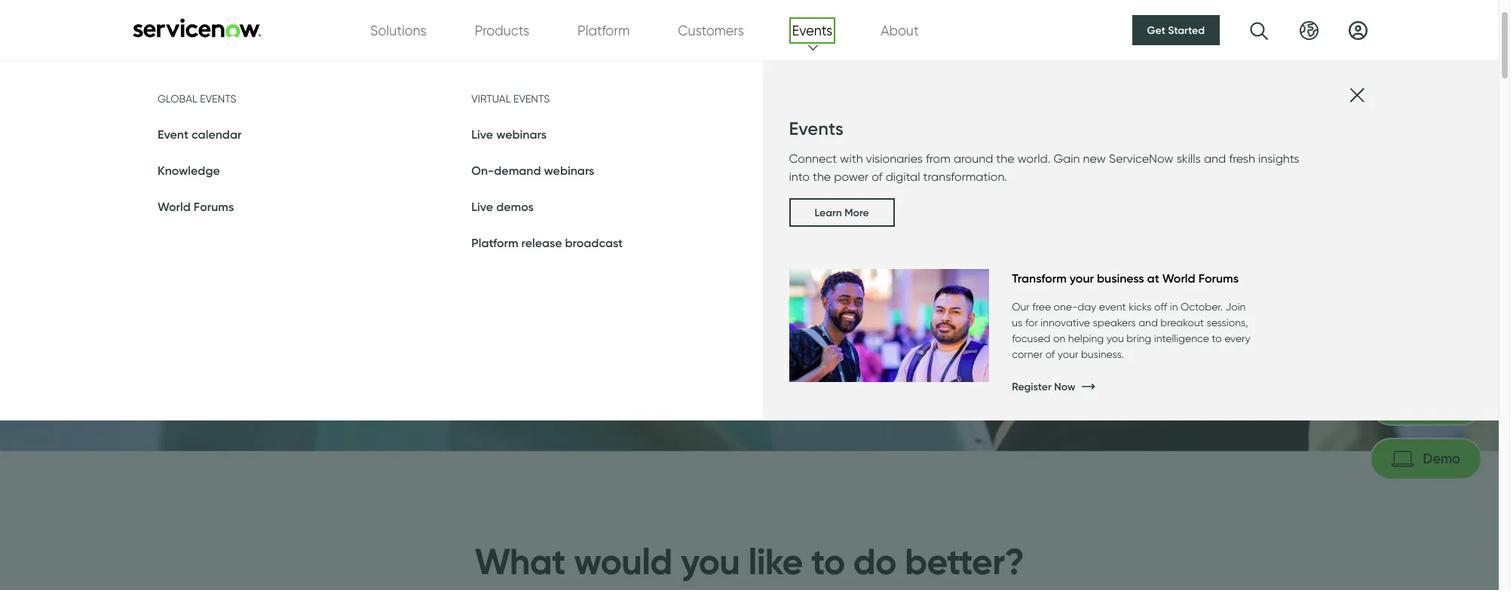 Task type: describe. For each thing, give the bounding box(es) containing it.
power
[[834, 170, 869, 184]]

register
[[1012, 380, 1052, 394]]

products
[[475, 22, 530, 38]]

customers button
[[678, 20, 744, 40]]

transform
[[1012, 271, 1067, 286]]

transformation.
[[924, 170, 1008, 184]]

on-demand webinars link
[[472, 163, 595, 178]]

in
[[1171, 301, 1179, 313]]

platform for platform release broadcast
[[472, 235, 519, 250]]

solutions
[[370, 22, 427, 38]]

live for live demos
[[472, 199, 493, 214]]

at
[[1148, 271, 1160, 286]]

business.
[[1082, 348, 1125, 361]]

0 vertical spatial events
[[793, 22, 833, 38]]

of inside our free one-day event kicks off in october. join us for innovative speakers and breakout sessions, focused on helping you bring intelligence to every corner of your business.
[[1046, 348, 1056, 361]]

connect with visionaries from around the world. gain new servicenow skills and fresh insights into the power of digital transformation.
[[789, 152, 1300, 184]]

world.
[[1018, 152, 1051, 166]]

digital
[[886, 170, 921, 184]]

bring
[[1127, 333, 1152, 345]]

and inside our free one-day event kicks off in october. join us for innovative speakers and breakout sessions, focused on helping you bring intelligence to every corner of your business.
[[1139, 317, 1158, 329]]

event calendar
[[158, 127, 242, 142]]

solutions button
[[370, 20, 427, 40]]

knowledge
[[158, 163, 220, 178]]

day
[[1078, 301, 1097, 313]]

event calendar link
[[158, 127, 242, 142]]

1 vertical spatial events
[[789, 118, 844, 140]]

customers
[[678, 22, 744, 38]]

about
[[881, 22, 919, 38]]

event
[[158, 127, 189, 142]]

1 vertical spatial world
[[1163, 271, 1196, 286]]

live webinars
[[472, 127, 547, 142]]

new
[[1084, 152, 1106, 166]]

platform release broadcast link
[[472, 235, 623, 250]]

transform your business at world forums
[[1012, 271, 1239, 286]]

october.
[[1181, 301, 1223, 313]]

virtual
[[472, 93, 511, 105]]

0 vertical spatial the
[[997, 152, 1015, 166]]

global events
[[158, 93, 237, 105]]

platform release broadcast
[[472, 235, 623, 250]]

corner
[[1012, 348, 1043, 361]]

1 vertical spatial forums
[[1199, 271, 1239, 286]]

started
[[1169, 23, 1205, 37]]

insights
[[1259, 152, 1300, 166]]

live webinars link
[[472, 127, 547, 142]]

register now
[[1012, 380, 1076, 394]]

speakers
[[1093, 317, 1137, 329]]

one-
[[1054, 301, 1078, 313]]

0 horizontal spatial the
[[813, 170, 831, 184]]

to
[[1212, 333, 1222, 345]]

for
[[1026, 317, 1039, 329]]

connect
[[789, 152, 837, 166]]

calendar
[[192, 127, 242, 142]]

0 vertical spatial webinars
[[496, 127, 547, 142]]

from
[[926, 152, 951, 166]]

on-
[[472, 163, 494, 178]]

demos
[[496, 199, 534, 214]]

get started link
[[1133, 15, 1220, 45]]

world forums
[[158, 199, 234, 214]]

helping
[[1069, 333, 1104, 345]]

about button
[[881, 20, 919, 40]]

live demos link
[[472, 199, 534, 214]]

and inside connect with visionaries from around the world. gain new servicenow skills and fresh insights into the power of digital transformation.
[[1205, 152, 1227, 166]]

every
[[1225, 333, 1251, 345]]

learn more
[[815, 206, 869, 220]]

visionaries
[[866, 152, 923, 166]]

servicenow image
[[131, 18, 263, 37]]



Task type: locate. For each thing, give the bounding box(es) containing it.
1 vertical spatial webinars
[[544, 163, 595, 178]]

0 horizontal spatial of
[[872, 170, 883, 184]]

more
[[845, 206, 869, 220]]

platform for platform
[[578, 22, 630, 38]]

1 horizontal spatial events
[[514, 93, 550, 105]]

around
[[954, 152, 994, 166]]

0 horizontal spatial forums
[[194, 199, 234, 214]]

0 vertical spatial world
[[158, 199, 191, 214]]

platform
[[578, 22, 630, 38], [472, 235, 519, 250]]

live demos
[[472, 199, 534, 214]]

webinars up demand
[[496, 127, 547, 142]]

learn
[[815, 206, 842, 220]]

1 vertical spatial and
[[1139, 317, 1158, 329]]

1 vertical spatial live
[[472, 199, 493, 214]]

webinars
[[496, 127, 547, 142], [544, 163, 595, 178]]

platform button
[[578, 20, 630, 40]]

kicks
[[1129, 301, 1152, 313]]

off
[[1155, 301, 1168, 313]]

1 vertical spatial of
[[1046, 348, 1056, 361]]

world forums link
[[158, 199, 234, 214]]

world down knowledge
[[158, 199, 191, 214]]

world right at
[[1163, 271, 1196, 286]]

2 live from the top
[[472, 199, 493, 214]]

innovative
[[1041, 317, 1091, 329]]

1 horizontal spatial the
[[997, 152, 1015, 166]]

skills
[[1177, 152, 1202, 166]]

1 horizontal spatial platform
[[578, 22, 630, 38]]

release
[[522, 235, 562, 250]]

register now link
[[1012, 372, 1278, 403]]

forums down knowledge link
[[194, 199, 234, 214]]

1 live from the top
[[472, 127, 493, 142]]

event
[[1100, 301, 1127, 313]]

our
[[1012, 301, 1030, 313]]

join
[[1226, 301, 1246, 313]]

0 horizontal spatial events
[[200, 93, 237, 105]]

0 horizontal spatial world
[[158, 199, 191, 214]]

events right virtual
[[514, 93, 550, 105]]

0 vertical spatial forums
[[194, 199, 234, 214]]

1 horizontal spatial and
[[1205, 152, 1227, 166]]

2 events from the left
[[514, 93, 550, 105]]

intelligence
[[1155, 333, 1210, 345]]

live
[[472, 127, 493, 142], [472, 199, 493, 214]]

of down visionaries
[[872, 170, 883, 184]]

1 horizontal spatial forums
[[1199, 271, 1239, 286]]

1 vertical spatial your
[[1058, 348, 1079, 361]]

1 vertical spatial the
[[813, 170, 831, 184]]

events
[[793, 22, 833, 38], [789, 118, 844, 140]]

gain
[[1054, 152, 1081, 166]]

breakout
[[1161, 317, 1205, 329]]

forums
[[194, 199, 234, 214], [1199, 271, 1239, 286]]

live left demos
[[472, 199, 493, 214]]

your up day
[[1070, 271, 1095, 286]]

of
[[872, 170, 883, 184], [1046, 348, 1056, 361]]

0 vertical spatial of
[[872, 170, 883, 184]]

you
[[1107, 333, 1125, 345]]

events
[[200, 93, 237, 105], [514, 93, 550, 105]]

forums up october.
[[1199, 271, 1239, 286]]

1 horizontal spatial of
[[1046, 348, 1056, 361]]

live for live webinars
[[472, 127, 493, 142]]

sessions,
[[1207, 317, 1249, 329]]

get started
[[1148, 23, 1205, 37]]

demand
[[494, 163, 541, 178]]

events up calendar
[[200, 93, 237, 105]]

virtual events
[[472, 93, 550, 105]]

servicenow
[[1109, 152, 1174, 166]]

into
[[789, 170, 810, 184]]

events for event calendar
[[200, 93, 237, 105]]

on
[[1054, 333, 1066, 345]]

world
[[158, 199, 191, 214], [1163, 271, 1196, 286]]

live up on-
[[472, 127, 493, 142]]

and down kicks
[[1139, 317, 1158, 329]]

0 vertical spatial your
[[1070, 271, 1095, 286]]

now
[[1055, 380, 1076, 394]]

products button
[[475, 20, 530, 40]]

global
[[158, 93, 197, 105]]

broadcast
[[565, 235, 623, 250]]

free
[[1033, 301, 1052, 313]]

0 horizontal spatial platform
[[472, 235, 519, 250]]

events for live webinars
[[514, 93, 550, 105]]

with
[[840, 152, 863, 166]]

get
[[1148, 23, 1166, 37]]

learn more link
[[789, 198, 895, 227]]

focused
[[1012, 333, 1051, 345]]

the
[[997, 152, 1015, 166], [813, 170, 831, 184]]

your inside our free one-day event kicks off in october. join us for innovative speakers and breakout sessions, focused on helping you bring intelligence to every corner of your business.
[[1058, 348, 1079, 361]]

of inside connect with visionaries from around the world. gain new servicenow skills and fresh insights into the power of digital transformation.
[[872, 170, 883, 184]]

the down connect
[[813, 170, 831, 184]]

fresh
[[1230, 152, 1256, 166]]

your down on
[[1058, 348, 1079, 361]]

events button
[[793, 20, 833, 40]]

knowledge link
[[158, 163, 220, 178]]

on-demand webinars
[[472, 163, 595, 178]]

our free one-day event kicks off in october. join us for innovative speakers and breakout sessions, focused on helping you bring intelligence to every corner of your business.
[[1012, 301, 1251, 361]]

1 vertical spatial platform
[[472, 235, 519, 250]]

0 vertical spatial live
[[472, 127, 493, 142]]

the left world.
[[997, 152, 1015, 166]]

of down on
[[1046, 348, 1056, 361]]

us
[[1012, 317, 1023, 329]]

business
[[1098, 271, 1145, 286]]

webinars right demand
[[544, 163, 595, 178]]

0 vertical spatial platform
[[578, 22, 630, 38]]

and right skills
[[1205, 152, 1227, 166]]

and
[[1205, 152, 1227, 166], [1139, 317, 1158, 329]]

0 vertical spatial and
[[1205, 152, 1227, 166]]

1 horizontal spatial world
[[1163, 271, 1196, 286]]

1 events from the left
[[200, 93, 237, 105]]

0 horizontal spatial and
[[1139, 317, 1158, 329]]

your
[[1070, 271, 1095, 286], [1058, 348, 1079, 361]]



